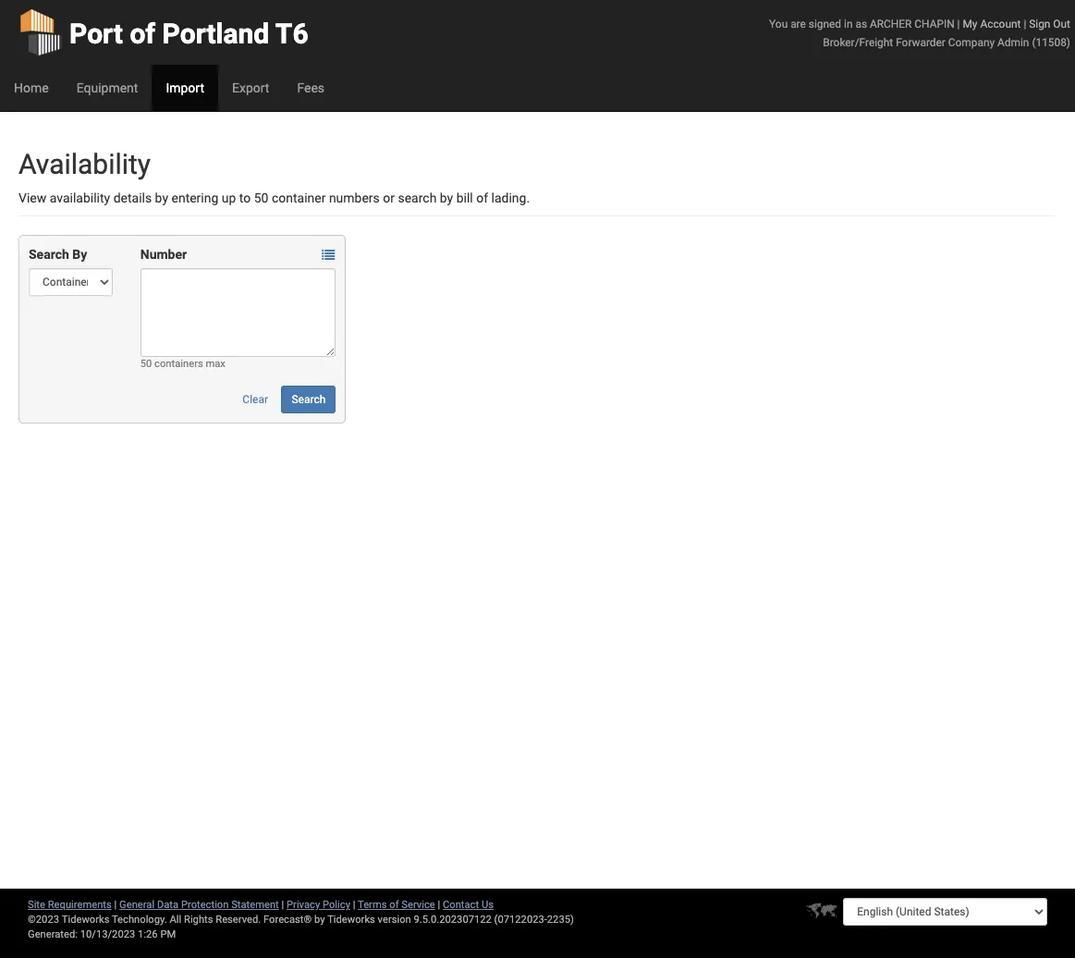 Task type: vqa. For each thing, say whether or not it's contained in the screenshot.
middle Vessel
no



Task type: describe. For each thing, give the bounding box(es) containing it.
or
[[383, 191, 395, 205]]

containers
[[155, 358, 203, 370]]

(07122023-
[[495, 914, 548, 926]]

max
[[206, 358, 226, 370]]

contact
[[443, 899, 479, 911]]

my account link
[[963, 18, 1022, 31]]

fees
[[297, 80, 325, 95]]

port of portland t6
[[69, 18, 309, 50]]

view availability details by entering up to 50 container numbers or search by bill of lading.
[[19, 191, 530, 205]]

bill
[[457, 191, 473, 205]]

import button
[[152, 65, 218, 111]]

0 horizontal spatial of
[[130, 18, 156, 50]]

chapin
[[915, 18, 955, 31]]

you are signed in as archer chapin | my account | sign out broker/freight forwarder company admin (11508)
[[770, 18, 1071, 49]]

generated:
[[28, 929, 78, 941]]

| up 9.5.0.202307122
[[438, 899, 441, 911]]

account
[[981, 18, 1022, 31]]

import
[[166, 80, 204, 95]]

Number text field
[[140, 268, 336, 357]]

out
[[1054, 18, 1071, 31]]

site requirements | general data protection statement | privacy policy | terms of service | contact us ©2023 tideworks technology. all rights reserved. forecast® by tideworks version 9.5.0.202307122 (07122023-2235) generated: 10/13/2023 1:26 pm
[[28, 899, 574, 941]]

pm
[[160, 929, 176, 941]]

site
[[28, 899, 45, 911]]

statement
[[231, 899, 279, 911]]

rights
[[184, 914, 213, 926]]

| left the my
[[958, 18, 961, 31]]

terms of service link
[[358, 899, 435, 911]]

privacy
[[287, 899, 320, 911]]

sign
[[1030, 18, 1051, 31]]

home button
[[0, 65, 63, 111]]

export button
[[218, 65, 283, 111]]

| left "sign"
[[1024, 18, 1027, 31]]

2235)
[[548, 914, 574, 926]]

2 horizontal spatial by
[[440, 191, 454, 205]]

my
[[963, 18, 978, 31]]

by
[[72, 247, 87, 262]]

archer
[[870, 18, 913, 31]]

©2023 tideworks
[[28, 914, 110, 926]]

container
[[272, 191, 326, 205]]

1 vertical spatial of
[[477, 191, 489, 205]]

site requirements link
[[28, 899, 112, 911]]

| up tideworks
[[353, 899, 356, 911]]

broker/freight
[[824, 36, 894, 49]]

technology.
[[112, 914, 167, 926]]

general
[[119, 899, 155, 911]]

version
[[378, 914, 411, 926]]

to
[[239, 191, 251, 205]]

terms
[[358, 899, 387, 911]]

1:26
[[138, 929, 158, 941]]

50 containers max
[[140, 358, 226, 370]]

service
[[402, 899, 435, 911]]

show list image
[[322, 249, 335, 262]]

| left general
[[114, 899, 117, 911]]

as
[[856, 18, 868, 31]]

lading.
[[492, 191, 530, 205]]

export
[[232, 80, 270, 95]]

equipment
[[76, 80, 138, 95]]

number
[[140, 247, 187, 262]]

0 horizontal spatial 50
[[140, 358, 152, 370]]

forecast®
[[264, 914, 312, 926]]



Task type: locate. For each thing, give the bounding box(es) containing it.
0 vertical spatial 50
[[254, 191, 269, 205]]

are
[[791, 18, 807, 31]]

port
[[69, 18, 123, 50]]

1 horizontal spatial of
[[390, 899, 399, 911]]

sign out link
[[1030, 18, 1071, 31]]

search
[[398, 191, 437, 205]]

(11508)
[[1033, 36, 1071, 49]]

0 horizontal spatial by
[[155, 191, 168, 205]]

clear
[[243, 393, 268, 406]]

privacy policy link
[[287, 899, 351, 911]]

contact us link
[[443, 899, 494, 911]]

of right port
[[130, 18, 156, 50]]

clear button
[[233, 386, 278, 414]]

by right details
[[155, 191, 168, 205]]

search button
[[282, 386, 336, 414]]

of up version
[[390, 899, 399, 911]]

availability
[[50, 191, 110, 205]]

signed
[[809, 18, 842, 31]]

search left by
[[29, 247, 69, 262]]

0 vertical spatial search
[[29, 247, 69, 262]]

portland
[[162, 18, 269, 50]]

entering
[[172, 191, 219, 205]]

2 vertical spatial of
[[390, 899, 399, 911]]

details
[[113, 191, 152, 205]]

by down privacy policy link at the left
[[315, 914, 325, 926]]

view
[[19, 191, 46, 205]]

| up forecast®
[[282, 899, 284, 911]]

of right "bill"
[[477, 191, 489, 205]]

1 vertical spatial search
[[292, 393, 326, 406]]

requirements
[[48, 899, 112, 911]]

2 horizontal spatial of
[[477, 191, 489, 205]]

general data protection statement link
[[119, 899, 279, 911]]

tideworks
[[328, 914, 375, 926]]

search for search
[[292, 393, 326, 406]]

by
[[155, 191, 168, 205], [440, 191, 454, 205], [315, 914, 325, 926]]

1 horizontal spatial search
[[292, 393, 326, 406]]

1 horizontal spatial by
[[315, 914, 325, 926]]

you
[[770, 18, 788, 31]]

search for search by
[[29, 247, 69, 262]]

all
[[170, 914, 182, 926]]

|
[[958, 18, 961, 31], [1024, 18, 1027, 31], [114, 899, 117, 911], [282, 899, 284, 911], [353, 899, 356, 911], [438, 899, 441, 911]]

data
[[157, 899, 179, 911]]

search inside button
[[292, 393, 326, 406]]

0 horizontal spatial search
[[29, 247, 69, 262]]

forwarder
[[897, 36, 946, 49]]

9.5.0.202307122
[[414, 914, 492, 926]]

1 horizontal spatial 50
[[254, 191, 269, 205]]

home
[[14, 80, 49, 95]]

in
[[845, 18, 853, 31]]

of
[[130, 18, 156, 50], [477, 191, 489, 205], [390, 899, 399, 911]]

search
[[29, 247, 69, 262], [292, 393, 326, 406]]

by inside the site requirements | general data protection statement | privacy policy | terms of service | contact us ©2023 tideworks technology. all rights reserved. forecast® by tideworks version 9.5.0.202307122 (07122023-2235) generated: 10/13/2023 1:26 pm
[[315, 914, 325, 926]]

fees button
[[283, 65, 339, 111]]

admin
[[998, 36, 1030, 49]]

equipment button
[[63, 65, 152, 111]]

50
[[254, 191, 269, 205], [140, 358, 152, 370]]

t6
[[276, 18, 309, 50]]

by left "bill"
[[440, 191, 454, 205]]

search right clear button
[[292, 393, 326, 406]]

50 right to
[[254, 191, 269, 205]]

50 left containers
[[140, 358, 152, 370]]

up
[[222, 191, 236, 205]]

of inside the site requirements | general data protection statement | privacy policy | terms of service | contact us ©2023 tideworks technology. all rights reserved. forecast® by tideworks version 9.5.0.202307122 (07122023-2235) generated: 10/13/2023 1:26 pm
[[390, 899, 399, 911]]

port of portland t6 link
[[19, 0, 309, 65]]

search by
[[29, 247, 87, 262]]

protection
[[181, 899, 229, 911]]

company
[[949, 36, 996, 49]]

reserved.
[[216, 914, 261, 926]]

10/13/2023
[[80, 929, 135, 941]]

numbers
[[329, 191, 380, 205]]

0 vertical spatial of
[[130, 18, 156, 50]]

us
[[482, 899, 494, 911]]

policy
[[323, 899, 351, 911]]

availability
[[19, 148, 151, 180]]

1 vertical spatial 50
[[140, 358, 152, 370]]



